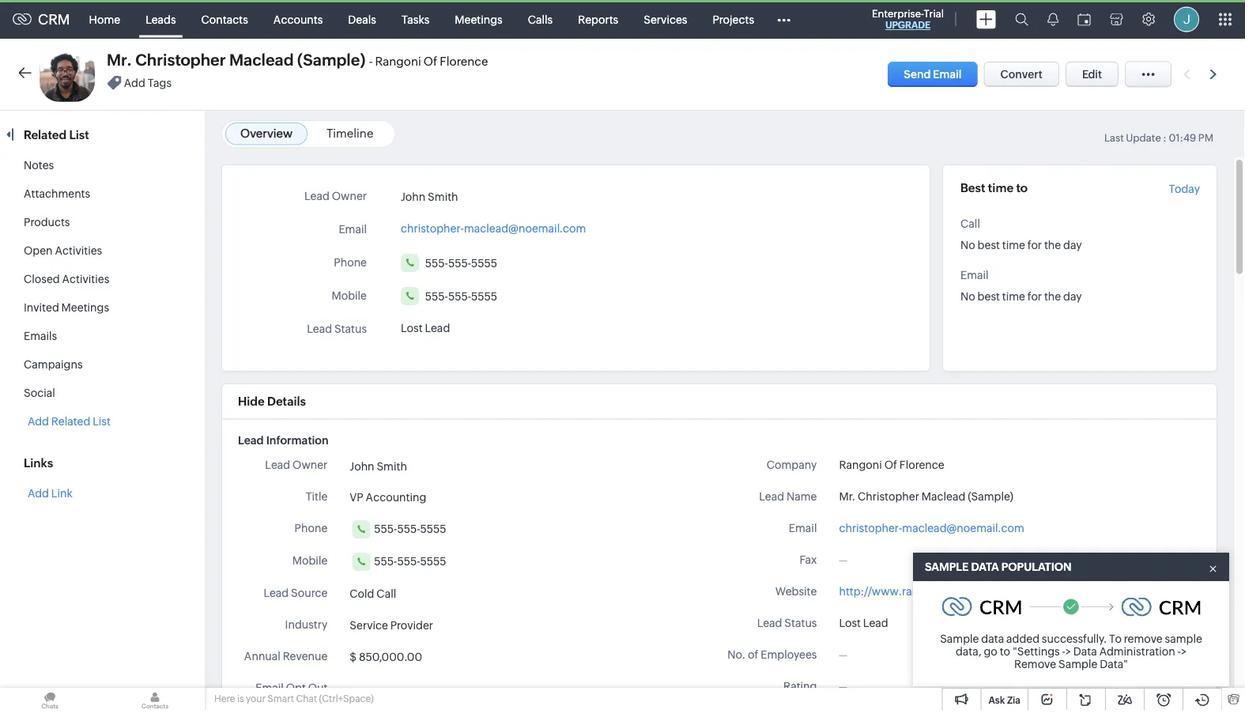 Task type: vqa. For each thing, say whether or not it's contained in the screenshot.
first best from the top of the page
yes



Task type: locate. For each thing, give the bounding box(es) containing it.
0 horizontal spatial mr.
[[107, 51, 132, 69]]

2 vertical spatial sample
[[1059, 658, 1098, 671]]

0 vertical spatial activities
[[55, 244, 102, 257]]

details
[[267, 395, 306, 408]]

http://www.rangoniofflorence.com
[[839, 585, 1022, 598]]

Other Modules field
[[767, 7, 801, 32]]

0 vertical spatial lost lead
[[401, 322, 450, 334]]

enterprise-trial upgrade
[[872, 8, 944, 30]]

1 vertical spatial florence
[[900, 459, 945, 471]]

previous record image
[[1184, 69, 1191, 79]]

2 no best time for the day from the top
[[961, 290, 1082, 303]]

> right remove on the right of the page
[[1181, 645, 1187, 658]]

0 horizontal spatial maclead@noemail.com
[[464, 222, 586, 235]]

employees
[[761, 648, 817, 661]]

social
[[24, 387, 55, 399]]

add left link
[[28, 487, 49, 500]]

0 vertical spatial smith
[[428, 190, 458, 203]]

1 vertical spatial of
[[885, 459, 897, 471]]

signals image
[[1048, 13, 1059, 26]]

signals element
[[1038, 0, 1068, 39]]

1 vertical spatial call
[[377, 587, 396, 600]]

1 vertical spatial status
[[785, 616, 817, 629]]

related down social at the left of page
[[51, 415, 90, 428]]

administration
[[1100, 645, 1176, 658]]

leads
[[146, 13, 176, 26]]

lead owner down the timeline link
[[304, 189, 367, 202]]

accounts link
[[261, 0, 336, 38]]

0 vertical spatial florence
[[440, 55, 488, 68]]

data inside the sample data added successfully. to remove sample data, go to "settings -> data administration -> remove sample data"
[[1074, 645, 1097, 658]]

0 vertical spatial rangoni
[[375, 55, 421, 68]]

florence
[[440, 55, 488, 68], [900, 459, 945, 471]]

0 horizontal spatial rangoni
[[375, 55, 421, 68]]

john smith for title
[[350, 460, 407, 472]]

mr.
[[107, 51, 132, 69], [839, 490, 856, 503]]

profile image
[[1174, 7, 1200, 32]]

rangoni right company
[[839, 459, 882, 471]]

2 vertical spatial time
[[1002, 290, 1026, 303]]

$  850,000.00
[[350, 650, 422, 663]]

add left tags
[[124, 76, 145, 89]]

1 for from the top
[[1028, 239, 1042, 251]]

list
[[69, 128, 89, 142], [93, 415, 111, 428]]

1 best from the top
[[978, 239, 1000, 251]]

maclead down rangoni of florence
[[922, 490, 966, 503]]

activities up invited meetings link
[[62, 273, 109, 285]]

0 horizontal spatial maclead
[[229, 51, 294, 69]]

1 horizontal spatial christopher-maclead@noemail.com link
[[839, 520, 1025, 537]]

1 vertical spatial mobile
[[292, 554, 328, 567]]

maclead@noemail.com for christopher-maclead@noemail.com link to the top
[[464, 222, 586, 235]]

1 horizontal spatial lead status
[[757, 616, 817, 629]]

1 vertical spatial lost lead
[[839, 617, 889, 629]]

0 vertical spatial add
[[124, 76, 145, 89]]

remove
[[1015, 658, 1057, 671]]

1 horizontal spatial john
[[401, 190, 426, 203]]

0 horizontal spatial phone
[[295, 522, 328, 534]]

1 horizontal spatial christopher-
[[839, 522, 902, 535]]

accounts
[[273, 13, 323, 26]]

the for email
[[1044, 290, 1061, 303]]

hide details
[[238, 395, 306, 408]]

1 horizontal spatial status
[[785, 616, 817, 629]]

christopher up tags
[[135, 51, 226, 69]]

1 horizontal spatial -
[[1062, 645, 1066, 658]]

lead information
[[238, 434, 329, 446]]

0 vertical spatial for
[[1028, 239, 1042, 251]]

1 no from the top
[[961, 239, 976, 251]]

add down social link
[[28, 415, 49, 428]]

today
[[1169, 182, 1200, 195]]

(sample) for mr. christopher maclead (sample) - rangoni of florence
[[297, 51, 366, 69]]

2 > from the left
[[1181, 645, 1187, 658]]

notes
[[24, 159, 54, 172]]

0 horizontal spatial lead status
[[307, 322, 367, 335]]

0 vertical spatial meetings
[[455, 13, 503, 26]]

2 vertical spatial add
[[28, 487, 49, 500]]

notes link
[[24, 159, 54, 172]]

1 horizontal spatial mr.
[[839, 490, 856, 503]]

mobile for status
[[332, 289, 367, 302]]

rangoni down tasks link
[[375, 55, 421, 68]]

1 vertical spatial john
[[350, 460, 374, 472]]

0 horizontal spatial list
[[69, 128, 89, 142]]

0 horizontal spatial john
[[350, 460, 374, 472]]

1 vertical spatial christopher-maclead@noemail.com link
[[839, 520, 1025, 537]]

invited
[[24, 301, 59, 314]]

of inside mr. christopher maclead (sample) - rangoni of florence
[[424, 55, 438, 68]]

link
[[51, 487, 73, 500]]

0 vertical spatial john
[[401, 190, 426, 203]]

0 horizontal spatial florence
[[440, 55, 488, 68]]

1 vertical spatial smith
[[377, 460, 407, 472]]

data
[[971, 561, 999, 573], [1074, 645, 1097, 658]]

maclead@noemail.com for the bottommost christopher-maclead@noemail.com link
[[902, 522, 1025, 535]]

the for call
[[1044, 239, 1061, 251]]

no.
[[728, 648, 746, 661]]

1 vertical spatial maclead@noemail.com
[[902, 522, 1025, 535]]

no for email
[[961, 290, 976, 303]]

john smith
[[401, 190, 458, 203], [350, 460, 407, 472]]

products link
[[24, 216, 70, 229]]

1 vertical spatial john smith
[[350, 460, 407, 472]]

sample down successfully. on the bottom of the page
[[1059, 658, 1098, 671]]

0 vertical spatial owner
[[332, 189, 367, 202]]

1 horizontal spatial maclead
[[922, 490, 966, 503]]

sample
[[1165, 633, 1203, 645]]

data left data" at the right of the page
[[1074, 645, 1097, 658]]

1 vertical spatial day
[[1064, 290, 1082, 303]]

day
[[1064, 239, 1082, 251], [1064, 290, 1082, 303]]

1 horizontal spatial rangoni
[[839, 459, 882, 471]]

of up 'mr. christopher maclead (sample)'
[[885, 459, 897, 471]]

1 vertical spatial sample
[[940, 633, 979, 645]]

1 vertical spatial lead status
[[757, 616, 817, 629]]

0 horizontal spatial (sample)
[[297, 51, 366, 69]]

1 horizontal spatial maclead@noemail.com
[[902, 522, 1025, 535]]

meetings left calls link
[[455, 13, 503, 26]]

source
[[291, 587, 328, 599]]

phone for email
[[334, 256, 367, 268]]

2 the from the top
[[1044, 290, 1061, 303]]

2 best from the top
[[978, 290, 1000, 303]]

overview
[[240, 127, 293, 140]]

1 horizontal spatial of
[[885, 459, 897, 471]]

owner down the information
[[293, 458, 328, 471]]

sample for sample data added successfully. to remove sample data, go to "settings -> data administration -> remove sample data"
[[940, 633, 979, 645]]

1 horizontal spatial owner
[[332, 189, 367, 202]]

meetings
[[455, 13, 503, 26], [61, 301, 109, 314]]

http://www.rangoniofflorence.com link
[[839, 585, 1022, 598]]

smart
[[268, 693, 294, 704]]

time for email
[[1002, 290, 1026, 303]]

mobile
[[332, 289, 367, 302], [292, 554, 328, 567]]

2 for from the top
[[1028, 290, 1042, 303]]

your
[[246, 693, 266, 704]]

profile element
[[1165, 0, 1209, 38]]

added
[[1007, 633, 1040, 645]]

john smith for email
[[401, 190, 458, 203]]

0 horizontal spatial christopher-maclead@noemail.com
[[401, 222, 586, 235]]

christopher- for the bottommost christopher-maclead@noemail.com link
[[839, 522, 902, 535]]

smith
[[428, 190, 458, 203], [377, 460, 407, 472]]

to right go
[[1000, 645, 1011, 658]]

john
[[401, 190, 426, 203], [350, 460, 374, 472]]

0 vertical spatial phone
[[334, 256, 367, 268]]

lost
[[401, 322, 423, 334], [839, 617, 861, 629]]

0 vertical spatial maclead@noemail.com
[[464, 222, 586, 235]]

florence up 'mr. christopher maclead (sample)'
[[900, 459, 945, 471]]

christopher-maclead@noemail.com for the bottommost christopher-maclead@noemail.com link
[[839, 522, 1025, 535]]

0 vertical spatial list
[[69, 128, 89, 142]]

1 vertical spatial no best time for the day
[[961, 290, 1082, 303]]

maclead for mr. christopher maclead (sample) - rangoni of florence
[[229, 51, 294, 69]]

1 horizontal spatial christopher-maclead@noemail.com
[[839, 522, 1025, 535]]

0 vertical spatial christopher-
[[401, 222, 464, 235]]

0 vertical spatial lead owner
[[304, 189, 367, 202]]

0 vertical spatial christopher-maclead@noemail.com link
[[401, 217, 586, 235]]

1 horizontal spatial (sample)
[[968, 490, 1014, 503]]

1 horizontal spatial lost
[[839, 617, 861, 629]]

search image
[[1015, 13, 1029, 26]]

- right "settings on the bottom
[[1062, 645, 1066, 658]]

0 vertical spatial mobile
[[332, 289, 367, 302]]

smith for email
[[428, 190, 458, 203]]

no best time for the day for call
[[961, 239, 1082, 251]]

timeline link
[[327, 127, 373, 140]]

of down the tasks
[[424, 55, 438, 68]]

enterprise-
[[872, 8, 924, 19]]

0 horizontal spatial mobile
[[292, 554, 328, 567]]

phone
[[334, 256, 367, 268], [295, 522, 328, 534]]

2 no from the top
[[961, 290, 976, 303]]

meetings down the closed activities link at the left top of page
[[61, 301, 109, 314]]

next record image
[[1210, 69, 1220, 79]]

1 the from the top
[[1044, 239, 1061, 251]]

to inside the sample data added successfully. to remove sample data, go to "settings -> data administration -> remove sample data"
[[1000, 645, 1011, 658]]

1 vertical spatial lead owner
[[265, 458, 328, 471]]

activities up the closed activities at the top of page
[[55, 244, 102, 257]]

(sample)
[[297, 51, 366, 69], [968, 490, 1014, 503]]

for for call
[[1028, 239, 1042, 251]]

christopher down rangoni of florence
[[858, 490, 920, 503]]

create menu element
[[967, 0, 1006, 38]]

christopher- for christopher-maclead@noemail.com link to the top
[[401, 222, 464, 235]]

(sample) for mr. christopher maclead (sample)
[[968, 490, 1014, 503]]

call down best
[[961, 217, 980, 230]]

- right remove on the right of the page
[[1178, 645, 1181, 658]]

1 vertical spatial maclead
[[922, 490, 966, 503]]

lead source
[[264, 587, 328, 599]]

tasks link
[[389, 0, 442, 38]]

sample up http://www.rangoniofflorence.com link
[[925, 561, 969, 573]]

day for email
[[1064, 290, 1082, 303]]

related up notes
[[24, 128, 67, 142]]

555-
[[425, 256, 448, 269], [448, 256, 471, 269], [425, 290, 448, 302], [448, 290, 471, 302], [374, 522, 397, 535], [397, 522, 420, 535], [374, 555, 397, 567], [397, 555, 420, 567]]

here is your smart chat (ctrl+space)
[[214, 693, 374, 704]]

add for related list
[[28, 487, 49, 500]]

1 vertical spatial list
[[93, 415, 111, 428]]

mr. christopher maclead (sample) - rangoni of florence
[[107, 51, 488, 69]]

0 horizontal spatial >
[[1066, 645, 1071, 658]]

1 vertical spatial (sample)
[[968, 490, 1014, 503]]

(sample) down deals link
[[297, 51, 366, 69]]

1 vertical spatial to
[[1000, 645, 1011, 658]]

>
[[1066, 645, 1071, 658], [1181, 645, 1187, 658]]

rangoni inside mr. christopher maclead (sample) - rangoni of florence
[[375, 55, 421, 68]]

lead owner down the information
[[265, 458, 328, 471]]

1 horizontal spatial christopher
[[858, 490, 920, 503]]

to right best
[[1016, 181, 1028, 195]]

1 vertical spatial meetings
[[61, 301, 109, 314]]

1 vertical spatial lost
[[839, 617, 861, 629]]

data left population
[[971, 561, 999, 573]]

deals
[[348, 13, 376, 26]]

tags
[[148, 76, 172, 89]]

owner down the timeline link
[[332, 189, 367, 202]]

- down deals
[[369, 55, 373, 68]]

0 horizontal spatial -
[[369, 55, 373, 68]]

0 vertical spatial maclead
[[229, 51, 294, 69]]

call right cold
[[377, 587, 396, 600]]

attachments link
[[24, 187, 90, 200]]

2 day from the top
[[1064, 290, 1082, 303]]

1 vertical spatial mr.
[[839, 490, 856, 503]]

0 vertical spatial (sample)
[[297, 51, 366, 69]]

lost lead
[[401, 322, 450, 334], [839, 617, 889, 629]]

1 vertical spatial the
[[1044, 290, 1061, 303]]

sample left the 'data'
[[940, 633, 979, 645]]

hide
[[238, 395, 265, 408]]

1 vertical spatial christopher
[[858, 490, 920, 503]]

of
[[424, 55, 438, 68], [885, 459, 897, 471]]

1 vertical spatial no
[[961, 290, 976, 303]]

chats image
[[0, 688, 100, 710]]

0 horizontal spatial owner
[[293, 458, 328, 471]]

time
[[988, 181, 1014, 195], [1002, 239, 1026, 251], [1002, 290, 1026, 303]]

florence down meetings link
[[440, 55, 488, 68]]

day for call
[[1064, 239, 1082, 251]]

0 vertical spatial to
[[1016, 181, 1028, 195]]

reports
[[578, 13, 619, 26]]

1 vertical spatial activities
[[62, 273, 109, 285]]

(sample) up sample data population
[[968, 490, 1014, 503]]

0 vertical spatial mr.
[[107, 51, 132, 69]]

mr. christopher maclead (sample)
[[839, 490, 1014, 503]]

5555
[[471, 256, 497, 269], [471, 290, 497, 302], [420, 522, 446, 535], [420, 555, 446, 567]]

1 day from the top
[[1064, 239, 1082, 251]]

best
[[978, 239, 1000, 251], [978, 290, 1000, 303]]

owner for title
[[293, 458, 328, 471]]

> right "settings on the bottom
[[1066, 645, 1071, 658]]

maclead down accounts
[[229, 51, 294, 69]]

0 horizontal spatial of
[[424, 55, 438, 68]]

1 horizontal spatial lost lead
[[839, 617, 889, 629]]

best
[[961, 181, 986, 195]]

vp accounting
[[350, 491, 426, 503]]

closed activities link
[[24, 273, 109, 285]]

0 vertical spatial call
[[961, 217, 980, 230]]

lead owner for email
[[304, 189, 367, 202]]

1 horizontal spatial florence
[[900, 459, 945, 471]]

lead owner
[[304, 189, 367, 202], [265, 458, 328, 471]]

1 vertical spatial related
[[51, 415, 90, 428]]

fax
[[800, 553, 817, 566]]

maclead@noemail.com
[[464, 222, 586, 235], [902, 522, 1025, 535]]

mr. right name
[[839, 490, 856, 503]]

campaigns
[[24, 358, 83, 371]]

open activities link
[[24, 244, 102, 257]]

mr. up add tags at the left of the page
[[107, 51, 132, 69]]

no best time for the day
[[961, 239, 1082, 251], [961, 290, 1082, 303]]

1 horizontal spatial >
[[1181, 645, 1187, 658]]

convert
[[1001, 68, 1043, 81]]

search element
[[1006, 0, 1038, 39]]

email opt out
[[256, 681, 328, 694]]

1 no best time for the day from the top
[[961, 239, 1082, 251]]

send email button
[[888, 62, 978, 87]]

opt
[[286, 681, 306, 694]]

0 vertical spatial of
[[424, 55, 438, 68]]

best time to
[[961, 181, 1028, 195]]

1 horizontal spatial mobile
[[332, 289, 367, 302]]

1 horizontal spatial call
[[961, 217, 980, 230]]

0 vertical spatial related
[[24, 128, 67, 142]]

1 vertical spatial time
[[1002, 239, 1026, 251]]



Task type: describe. For each thing, give the bounding box(es) containing it.
850,000.00
[[359, 650, 422, 663]]

mr. for mr. christopher maclead (sample) - rangoni of florence
[[107, 51, 132, 69]]

create menu image
[[977, 10, 996, 29]]

activities for closed activities
[[62, 273, 109, 285]]

emails
[[24, 330, 57, 342]]

provider
[[390, 619, 433, 631]]

time for call
[[1002, 239, 1026, 251]]

ask
[[989, 695, 1005, 705]]

home link
[[76, 0, 133, 38]]

timeline
[[327, 127, 373, 140]]

data"
[[1100, 658, 1128, 671]]

population
[[1002, 561, 1072, 573]]

best for call
[[978, 239, 1000, 251]]

out
[[308, 681, 328, 694]]

lead name
[[759, 490, 817, 503]]

leads link
[[133, 0, 189, 38]]

of
[[748, 648, 759, 661]]

cold
[[350, 587, 374, 600]]

:
[[1163, 132, 1167, 144]]

owner for email
[[332, 189, 367, 202]]

0 horizontal spatial lost lead
[[401, 322, 450, 334]]

email inside button
[[933, 68, 962, 81]]

service provider
[[350, 619, 433, 631]]

activities for open activities
[[55, 244, 102, 257]]

crm image
[[1122, 597, 1201, 616]]

last update : 01:49 pm
[[1105, 132, 1214, 144]]

florence inside mr. christopher maclead (sample) - rangoni of florence
[[440, 55, 488, 68]]

0 vertical spatial lead status
[[307, 322, 367, 335]]

best for email
[[978, 290, 1000, 303]]

remove
[[1124, 633, 1163, 645]]

christopher for mr. christopher maclead (sample)
[[858, 490, 920, 503]]

1 horizontal spatial list
[[93, 415, 111, 428]]

christopher for mr. christopher maclead (sample) - rangoni of florence
[[135, 51, 226, 69]]

0 horizontal spatial call
[[377, 587, 396, 600]]

data
[[982, 633, 1004, 645]]

mr. for mr. christopher maclead (sample)
[[839, 490, 856, 503]]

no best time for the day for email
[[961, 290, 1082, 303]]

open
[[24, 244, 53, 257]]

closed activities
[[24, 273, 109, 285]]

0 vertical spatial time
[[988, 181, 1014, 195]]

add for mr. christopher maclead (sample)
[[124, 76, 145, 89]]

emails link
[[24, 330, 57, 342]]

here
[[214, 693, 235, 704]]

1 horizontal spatial to
[[1016, 181, 1028, 195]]

data,
[[956, 645, 982, 658]]

add related list
[[28, 415, 111, 428]]

0 vertical spatial status
[[334, 322, 367, 335]]

projects link
[[700, 0, 767, 38]]

john for title
[[350, 460, 374, 472]]

information
[[266, 434, 329, 446]]

revenue
[[283, 650, 328, 662]]

deals link
[[336, 0, 389, 38]]

send email
[[904, 68, 962, 81]]

calendar image
[[1078, 13, 1091, 26]]

maclead for mr. christopher maclead (sample)
[[922, 490, 966, 503]]

contacts
[[201, 13, 248, 26]]

mobile for source
[[292, 554, 328, 567]]

cold call
[[350, 587, 396, 600]]

ask zia
[[989, 695, 1021, 705]]

sample data population
[[925, 561, 1072, 573]]

no. of employees
[[728, 648, 817, 661]]

accounting
[[366, 491, 426, 503]]

service
[[350, 619, 388, 631]]

go
[[984, 645, 998, 658]]

social link
[[24, 387, 55, 399]]

contacts image
[[105, 688, 205, 710]]

hide details link
[[238, 395, 306, 408]]

trial
[[924, 8, 944, 19]]

no for call
[[961, 239, 976, 251]]

- inside mr. christopher maclead (sample) - rangoni of florence
[[369, 55, 373, 68]]

lead owner for title
[[265, 458, 328, 471]]

0 horizontal spatial meetings
[[61, 301, 109, 314]]

website
[[775, 585, 817, 597]]

contacts link
[[189, 0, 261, 38]]

smith for title
[[377, 460, 407, 472]]

name
[[787, 490, 817, 503]]

annual revenue
[[244, 650, 328, 662]]

industry
[[285, 618, 328, 631]]

closed
[[24, 273, 60, 285]]

home
[[89, 13, 120, 26]]

annual
[[244, 650, 281, 662]]

1 > from the left
[[1066, 645, 1071, 658]]

reports link
[[566, 0, 631, 38]]

open activities
[[24, 244, 102, 257]]

invited meetings link
[[24, 301, 109, 314]]

services link
[[631, 0, 700, 38]]

products
[[24, 216, 70, 229]]

1 vertical spatial rangoni
[[839, 459, 882, 471]]

sample data added successfully. to remove sample data, go to "settings -> data administration -> remove sample data"
[[940, 633, 1203, 671]]

links
[[24, 456, 53, 470]]

chat
[[296, 693, 317, 704]]

to
[[1109, 633, 1122, 645]]

john for email
[[401, 190, 426, 203]]

phone for title
[[295, 522, 328, 534]]

add tags
[[124, 76, 172, 89]]

edit button
[[1066, 62, 1119, 87]]

campaigns link
[[24, 358, 83, 371]]

send
[[904, 68, 931, 81]]

0 horizontal spatial data
[[971, 561, 999, 573]]

tasks
[[402, 13, 430, 26]]

1 vertical spatial add
[[28, 415, 49, 428]]

christopher-maclead@noemail.com for christopher-maclead@noemail.com link to the top
[[401, 222, 586, 235]]

crm link
[[13, 11, 70, 27]]

rating
[[784, 680, 817, 692]]

add link
[[28, 487, 73, 500]]

rangoni of florence
[[839, 459, 945, 471]]

attachments
[[24, 187, 90, 200]]

projects
[[713, 13, 754, 26]]

crm
[[38, 11, 70, 27]]

for for email
[[1028, 290, 1042, 303]]

0 vertical spatial lost
[[401, 322, 423, 334]]

related list
[[24, 128, 92, 142]]

sample for sample data population
[[925, 561, 969, 573]]

last
[[1105, 132, 1124, 144]]

2 horizontal spatial -
[[1178, 645, 1181, 658]]

is
[[237, 693, 244, 704]]

$
[[350, 650, 357, 663]]



